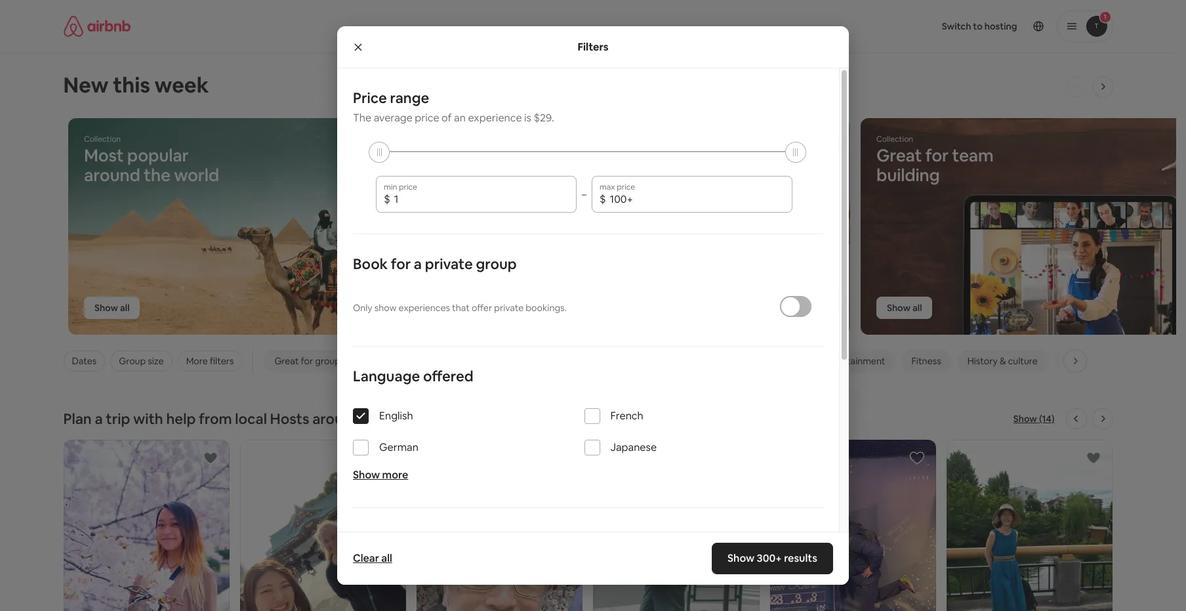 Task type: describe. For each thing, give the bounding box(es) containing it.
show 300+ results link
[[712, 543, 834, 574]]

show all link for great for team building
[[877, 297, 933, 319]]

1 horizontal spatial private
[[494, 302, 524, 314]]

plan
[[63, 410, 92, 428]]

great inside collection great for team building
[[877, 144, 922, 167]]

collection for most popular around the world
[[84, 134, 121, 144]]

planning
[[481, 164, 549, 186]]

show
[[375, 302, 397, 314]]

experiences
[[399, 302, 450, 314]]

entertainment element
[[825, 355, 886, 367]]

1 save this experience image from the left
[[910, 450, 926, 466]]

trip
[[106, 410, 130, 428]]

start
[[353, 528, 387, 547]]

0 vertical spatial private
[[425, 255, 473, 273]]

english
[[379, 409, 413, 423]]

fitness element
[[912, 355, 942, 367]]

the inside collection most popular around the world
[[144, 164, 171, 186]]

show for 'show (14)' link
[[1014, 413, 1038, 425]]

only
[[353, 302, 373, 314]]

2 $ text field from the left
[[610, 193, 785, 206]]

2 show all link from the left
[[481, 297, 537, 319]]

book
[[353, 255, 388, 273]]

1 vertical spatial a
[[95, 410, 103, 428]]

for for great for groups
[[301, 355, 313, 367]]

new this week
[[63, 72, 209, 98]]

all inside button
[[382, 551, 392, 565]]

for for easy for itinerary planning
[[520, 144, 543, 167]]

building
[[877, 164, 940, 186]]

of
[[442, 111, 452, 125]]

history & culture element
[[968, 355, 1038, 367]]

time
[[390, 528, 422, 547]]

offer
[[472, 302, 492, 314]]

the average price of an experience is $29.
[[353, 111, 554, 125]]

more
[[382, 468, 409, 482]]

2 save this experience image from the left
[[1087, 450, 1102, 466]]

profile element
[[703, 0, 1114, 53]]

history & culture
[[968, 355, 1038, 367]]

average
[[374, 111, 413, 125]]

clear all
[[353, 551, 392, 565]]

culture
[[1009, 355, 1038, 367]]

$29.
[[534, 111, 554, 125]]

price range
[[353, 89, 430, 107]]

show for show all link corresponding to great for team building
[[888, 302, 911, 314]]

1 horizontal spatial world
[[390, 410, 429, 428]]

new
[[63, 72, 109, 98]]

magic
[[1065, 355, 1090, 367]]

magic button
[[1054, 350, 1100, 372]]

fitness button
[[902, 350, 952, 372]]

show for "show 300+ results" link
[[728, 551, 755, 565]]

300+
[[757, 551, 782, 565]]

show more button
[[353, 468, 409, 482]]

offered
[[423, 367, 474, 385]]

more filters
[[186, 355, 234, 367]]

great for groups button
[[264, 350, 355, 372]]



Task type: locate. For each thing, give the bounding box(es) containing it.
range
[[390, 89, 430, 107]]

1 vertical spatial private
[[494, 302, 524, 314]]

save this experience image up show more button
[[380, 450, 395, 466]]

1 show all link from the left
[[84, 297, 140, 319]]

team
[[953, 144, 994, 167]]

filters
[[210, 355, 234, 367]]

1 horizontal spatial the
[[364, 410, 387, 428]]

plan a trip with help from local hosts around the world
[[63, 410, 429, 428]]

save this experience image
[[910, 450, 926, 466], [1087, 450, 1102, 466]]

the up german
[[364, 410, 387, 428]]

show all for great for team building
[[888, 302, 923, 314]]

0 vertical spatial around
[[84, 164, 140, 186]]

1 horizontal spatial show all
[[491, 302, 526, 314]]

world
[[174, 164, 219, 186], [390, 410, 429, 428]]

1 horizontal spatial save this experience image
[[1087, 450, 1102, 466]]

for inside collection great for team building
[[926, 144, 949, 167]]

&
[[1000, 355, 1007, 367]]

1 horizontal spatial $ text field
[[610, 193, 785, 206]]

1 vertical spatial the
[[364, 410, 387, 428]]

1 save this experience image from the left
[[203, 450, 218, 466]]

for right book
[[391, 255, 411, 273]]

1 horizontal spatial a
[[414, 255, 422, 273]]

collection down new at the left top of page
[[84, 134, 121, 144]]

great for groups
[[275, 355, 345, 367]]

the
[[353, 111, 372, 125]]

collection inside collection most popular around the world
[[84, 134, 121, 144]]

0 horizontal spatial the
[[144, 164, 171, 186]]

1 horizontal spatial collection
[[877, 134, 914, 144]]

all
[[120, 302, 130, 314], [517, 302, 526, 314], [913, 302, 923, 314], [382, 551, 392, 565]]

0 horizontal spatial around
[[84, 164, 140, 186]]

collection great for team building
[[877, 134, 994, 186]]

with
[[133, 410, 163, 428]]

show for 2nd show all link from the left
[[491, 302, 515, 314]]

japanese
[[611, 440, 657, 454]]

for right easy
[[520, 144, 543, 167]]

price
[[415, 111, 440, 125]]

for for book for a private group
[[391, 255, 411, 273]]

for inside easy for itinerary planning
[[520, 144, 543, 167]]

results
[[785, 551, 818, 565]]

a
[[414, 255, 422, 273], [95, 410, 103, 428]]

show all
[[95, 302, 130, 314], [491, 302, 526, 314], [888, 302, 923, 314]]

save this experience image
[[203, 450, 218, 466], [380, 450, 395, 466]]

1 horizontal spatial around
[[313, 410, 361, 428]]

0 vertical spatial world
[[174, 164, 219, 186]]

0 horizontal spatial save this experience image
[[910, 450, 926, 466]]

this week
[[113, 72, 209, 98]]

2 horizontal spatial show all link
[[877, 297, 933, 319]]

3 show all from the left
[[888, 302, 923, 314]]

german
[[379, 440, 419, 454]]

great
[[877, 144, 922, 167], [275, 355, 299, 367]]

new this week group
[[0, 118, 1187, 335]]

0 vertical spatial the
[[144, 164, 171, 186]]

1 $ text field from the left
[[394, 193, 569, 206]]

for inside button
[[301, 355, 313, 367]]

the right most
[[144, 164, 171, 186]]

price
[[353, 89, 387, 107]]

0 horizontal spatial $ text field
[[394, 193, 569, 206]]

0 horizontal spatial world
[[174, 164, 219, 186]]

1 show all from the left
[[95, 302, 130, 314]]

1 $ from the left
[[384, 192, 390, 206]]

from
[[199, 410, 232, 428]]

0 vertical spatial great
[[877, 144, 922, 167]]

1 collection from the left
[[84, 134, 121, 144]]

0 horizontal spatial private
[[425, 255, 473, 273]]

collection for great for team building
[[877, 134, 914, 144]]

–
[[582, 188, 587, 200]]

show for show all link associated with most popular around the world
[[95, 302, 118, 314]]

2 $ from the left
[[600, 192, 606, 206]]

1 horizontal spatial $
[[600, 192, 606, 206]]

great for groups element
[[275, 355, 345, 367]]

clear all button
[[347, 546, 399, 572]]

itinerary
[[547, 144, 613, 167]]

0 horizontal spatial a
[[95, 410, 103, 428]]

around inside collection most popular around the world
[[84, 164, 140, 186]]

show 300+ results
[[728, 551, 818, 565]]

more filters button
[[178, 351, 243, 372]]

3 show all link from the left
[[877, 297, 933, 319]]

popular
[[127, 144, 189, 167]]

0 horizontal spatial show all
[[95, 302, 130, 314]]

0 horizontal spatial $
[[384, 192, 390, 206]]

bookings.
[[526, 302, 567, 314]]

collection up building
[[877, 134, 914, 144]]

groups
[[315, 355, 345, 367]]

(14)
[[1040, 413, 1055, 425]]

experience
[[468, 111, 522, 125]]

entertainment
[[825, 355, 886, 367]]

easy for itinerary planning
[[481, 144, 613, 186]]

start time
[[353, 528, 422, 547]]

history
[[968, 355, 998, 367]]

show (14)
[[1014, 413, 1055, 425]]

0 vertical spatial a
[[414, 255, 422, 273]]

private up only show experiences that offer private bookings.
[[425, 255, 473, 273]]

language
[[353, 367, 420, 385]]

language offered
[[353, 367, 474, 385]]

show more
[[353, 468, 409, 482]]

for
[[520, 144, 543, 167], [926, 144, 949, 167], [391, 255, 411, 273], [301, 355, 313, 367]]

more filters dialog
[[337, 26, 849, 611]]

2 save this experience image from the left
[[380, 450, 395, 466]]

that
[[452, 302, 470, 314]]

entertainment button
[[814, 350, 896, 372]]

a left the trip
[[95, 410, 103, 428]]

collection
[[84, 134, 121, 144], [877, 134, 914, 144]]

private right offer
[[494, 302, 524, 314]]

is
[[525, 111, 532, 125]]

1 vertical spatial around
[[313, 410, 361, 428]]

history & culture button
[[958, 350, 1049, 372]]

0 horizontal spatial great
[[275, 355, 299, 367]]

around
[[84, 164, 140, 186], [313, 410, 361, 428]]

help
[[166, 410, 196, 428]]

$ text field
[[394, 193, 569, 206], [610, 193, 785, 206]]

1 horizontal spatial show all link
[[481, 297, 537, 319]]

only show experiences that offer private bookings.
[[353, 302, 567, 314]]

the
[[144, 164, 171, 186], [364, 410, 387, 428]]

great inside button
[[275, 355, 299, 367]]

show all link for most popular around the world
[[84, 297, 140, 319]]

most
[[84, 144, 124, 167]]

private
[[425, 255, 473, 273], [494, 302, 524, 314]]

collection most popular around the world
[[84, 134, 219, 186]]

french
[[611, 409, 644, 423]]

magic element
[[1065, 355, 1090, 367]]

show all link
[[84, 297, 140, 319], [481, 297, 537, 319], [877, 297, 933, 319]]

hosts
[[270, 410, 310, 428]]

more
[[186, 355, 208, 367]]

2 collection from the left
[[877, 134, 914, 144]]

for left groups
[[301, 355, 313, 367]]

clear
[[353, 551, 379, 565]]

1 vertical spatial great
[[275, 355, 299, 367]]

for inside more filters dialog
[[391, 255, 411, 273]]

0 horizontal spatial save this experience image
[[203, 450, 218, 466]]

save this experience image down the from
[[203, 450, 218, 466]]

for left team
[[926, 144, 949, 167]]

2 show all from the left
[[491, 302, 526, 314]]

world inside collection most popular around the world
[[174, 164, 219, 186]]

0 horizontal spatial collection
[[84, 134, 121, 144]]

collection inside collection great for team building
[[877, 134, 914, 144]]

2 horizontal spatial show all
[[888, 302, 923, 314]]

an
[[454, 111, 466, 125]]

1 horizontal spatial save this experience image
[[380, 450, 395, 466]]

$
[[384, 192, 390, 206], [600, 192, 606, 206]]

1 vertical spatial world
[[390, 410, 429, 428]]

show all for most popular around the world
[[95, 302, 130, 314]]

1 horizontal spatial great
[[877, 144, 922, 167]]

show (14) link
[[1014, 412, 1055, 425]]

local
[[235, 410, 267, 428]]

fitness
[[912, 355, 942, 367]]

a inside more filters dialog
[[414, 255, 422, 273]]

easy
[[481, 144, 516, 167]]

group
[[476, 255, 517, 273]]

a up experiences
[[414, 255, 422, 273]]

book for a private group
[[353, 255, 517, 273]]

show
[[95, 302, 118, 314], [491, 302, 515, 314], [888, 302, 911, 314], [1014, 413, 1038, 425], [353, 468, 380, 482], [728, 551, 755, 565]]

filters
[[578, 40, 609, 54]]

0 horizontal spatial show all link
[[84, 297, 140, 319]]



Task type: vqa. For each thing, say whether or not it's contained in the screenshot.
REMOVE associated with Remove "Crib"
no



